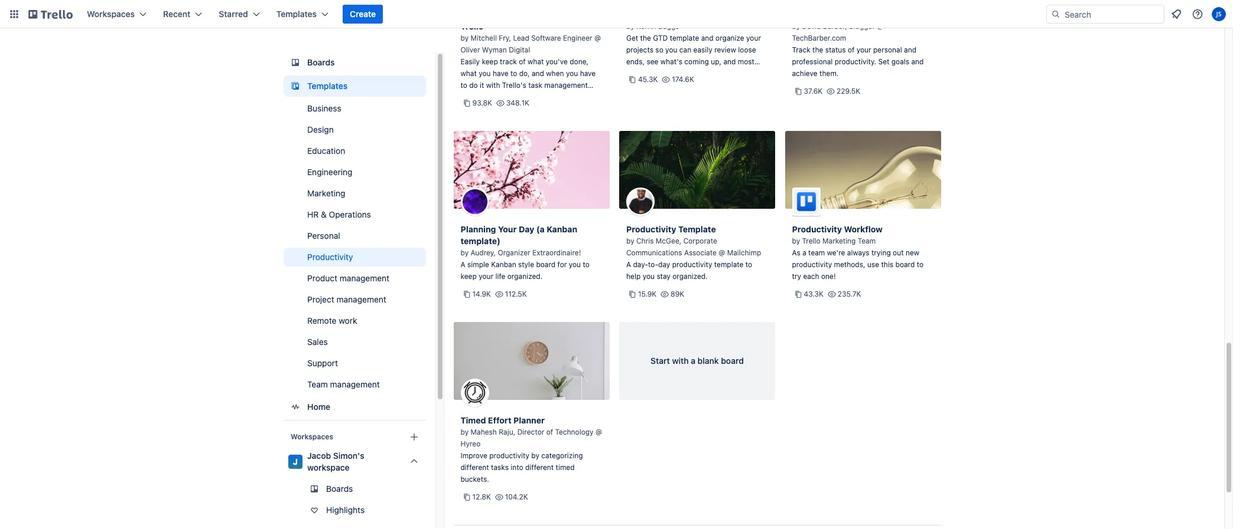 Task type: describe. For each thing, give the bounding box(es) containing it.
to inside productivity workflow by trello marketing team as a team we're always trying out new productivity methods, use this board to try each one!
[[917, 261, 924, 269]]

corporate
[[683, 237, 717, 246]]

15.9k
[[638, 290, 657, 299]]

trello inside productivity workflow by trello marketing team as a team we're always trying out new productivity methods, use this board to try each one!
[[802, 237, 820, 246]]

starred button
[[212, 5, 267, 24]]

trello inside daily task management template | trello by mitchell fry, lead software engineer @ oliver wyman digital easily keep track of what you've done, what you have to do, and when you have to do it with trello's task management template.
[[461, 21, 484, 31]]

templates inside dropdown button
[[276, 9, 317, 19]]

project
[[307, 295, 334, 305]]

primary element
[[0, 0, 1233, 28]]

Search field
[[1061, 5, 1164, 23]]

starred
[[219, 9, 248, 19]]

j
[[293, 457, 298, 467]]

your inside planning your day (a kanban template) by audrey, organizer extraordinaire! a simple kanban style board for you to keep your life organized.
[[479, 272, 493, 281]]

ends,
[[626, 57, 645, 66]]

board inside planning your day (a kanban template) by audrey, organizer extraordinaire! a simple kanban style board for you to keep your life organized.
[[536, 261, 556, 269]]

hr & operations
[[307, 210, 371, 220]]

productivity for productivity template
[[626, 225, 676, 235]]

all:
[[669, 69, 679, 78]]

we're
[[827, 249, 845, 258]]

open information menu image
[[1192, 8, 1204, 20]]

2 boards link from the top
[[283, 480, 426, 499]]

the inside by kelvin baggs get the gtd template and organize your projects so you can easily review loose ends, see what's coming up, and most important of all: get things done.
[[640, 34, 651, 43]]

and up goals
[[904, 45, 916, 54]]

board image
[[288, 56, 302, 70]]

recent button
[[156, 5, 209, 24]]

start
[[651, 356, 670, 366]]

chris
[[636, 237, 654, 246]]

create a workspace image
[[407, 431, 421, 445]]

project management link
[[283, 291, 426, 310]]

technology
[[555, 428, 594, 437]]

forward image
[[423, 525, 438, 530]]

workspaces button
[[80, 5, 154, 24]]

create button
[[343, 5, 383, 24]]

coming
[[684, 57, 709, 66]]

home
[[307, 402, 330, 412]]

important
[[626, 69, 659, 78]]

89k
[[671, 290, 684, 299]]

to-
[[648, 261, 658, 269]]

and inside daily task management template | trello by mitchell fry, lead software engineer @ oliver wyman digital easily keep track of what you've done, what you have to do, and when you have to do it with trello's task management template.
[[532, 69, 544, 78]]

one!
[[821, 272, 836, 281]]

45.3k
[[638, 75, 658, 84]]

(a
[[536, 225, 545, 235]]

goals
[[891, 57, 909, 66]]

extraordinaire!
[[532, 249, 581, 258]]

&
[[321, 210, 326, 220]]

engineer
[[563, 34, 592, 43]]

planning your day (a kanban template) by audrey, organizer extraordinaire! a simple kanban style board for you to keep your life organized.
[[461, 225, 590, 281]]

keep inside planning your day (a kanban template) by audrey, organizer extraordinaire! a simple kanban style board for you to keep your life organized.
[[461, 272, 477, 281]]

style
[[518, 261, 534, 269]]

done,
[[570, 57, 589, 66]]

oliver
[[461, 45, 480, 54]]

engineering link
[[283, 163, 426, 182]]

director
[[517, 428, 544, 437]]

fry,
[[499, 34, 511, 43]]

product
[[307, 274, 337, 284]]

david
[[802, 22, 821, 31]]

software
[[531, 34, 561, 43]]

mcgee,
[[656, 237, 681, 246]]

productivity link
[[283, 248, 426, 267]]

task
[[528, 81, 542, 90]]

by inside productivity workflow by trello marketing team as a team we're always trying out new productivity methods, use this board to try each one!
[[792, 237, 800, 246]]

daily
[[461, 9, 481, 19]]

out
[[893, 249, 904, 258]]

always
[[847, 249, 869, 258]]

business link
[[283, 99, 426, 118]]

see
[[647, 57, 658, 66]]

business
[[307, 103, 341, 113]]

hr & operations link
[[283, 206, 426, 225]]

by up "hyreo"
[[461, 428, 469, 437]]

product management link
[[283, 269, 426, 288]]

management for team management
[[330, 380, 380, 390]]

and up done.
[[723, 57, 736, 66]]

up,
[[711, 57, 721, 66]]

get
[[681, 69, 692, 78]]

1 vertical spatial kanban
[[491, 261, 516, 269]]

by inside productivity template by chris mcgee, corporate communications associate @ mailchimp a day-to-day productivity template to help you stay organized.
[[626, 237, 634, 246]]

@ inside productivity template by chris mcgee, corporate communications associate @ mailchimp a day-to-day productivity template to help you stay organized.
[[719, 249, 725, 258]]

do,
[[519, 69, 530, 78]]

work
[[338, 316, 357, 326]]

what's
[[660, 57, 682, 66]]

try
[[792, 272, 801, 281]]

a inside button
[[691, 356, 695, 366]]

projects
[[626, 45, 653, 54]]

1 have from the left
[[493, 69, 508, 78]]

sales
[[307, 337, 327, 347]]

you've
[[546, 57, 568, 66]]

marketing inside productivity workflow by trello marketing team as a team we're always trying out new productivity methods, use this board to try each one!
[[822, 237, 856, 246]]

template)
[[461, 236, 500, 246]]

1 vertical spatial what
[[461, 69, 477, 78]]

1 different from the left
[[461, 464, 489, 473]]

you inside by kelvin baggs get the gtd template and organize your projects so you can easily review loose ends, see what's coming up, and most important of all: get things done.
[[665, 45, 677, 54]]

status
[[825, 45, 846, 54]]

productivity inside timed effort planner by mahesh raju, director of technology @ hyreo improve productivity by categorizing different tasks into different timed buckets.
[[489, 452, 529, 461]]

and up easily
[[701, 34, 714, 43]]

template inside productivity template by chris mcgee, corporate communications associate @ mailchimp a day-to-day productivity template to help you stay organized.
[[678, 225, 716, 235]]

with inside daily task management template | trello by mitchell fry, lead software engineer @ oliver wyman digital easily keep track of what you've done, what you have to do, and when you have to do it with trello's task management template.
[[486, 81, 500, 90]]

education
[[307, 146, 345, 156]]

day-
[[633, 261, 648, 269]]

life
[[495, 272, 505, 281]]

management inside daily task management template | trello by mitchell fry, lead software engineer @ oliver wyman digital easily keep track of what you've done, what you have to do, and when you have to do it with trello's task management template.
[[544, 81, 588, 90]]

93.8k
[[472, 99, 492, 108]]

achieve
[[792, 69, 818, 78]]

start with a blank board button
[[619, 323, 775, 401]]

0 vertical spatial what
[[528, 57, 544, 66]]

day
[[658, 261, 670, 269]]

templates button
[[269, 5, 336, 24]]

effort
[[488, 416, 511, 426]]

your inside by kelvin baggs get the gtd template and organize your projects so you can easily review loose ends, see what's coming up, and most important of all: get things done.
[[746, 34, 761, 43]]

your
[[498, 225, 517, 235]]

104.2k
[[505, 493, 528, 502]]

your inside 'by david barber, blogger @ techbarber.com track the status of your personal and professional productivity. set goals and achieve them.'
[[857, 45, 871, 54]]

template inside productivity template by chris mcgee, corporate communications associate @ mailchimp a day-to-day productivity template to help you stay organized.
[[714, 261, 744, 269]]

template board image
[[288, 79, 302, 93]]

productivity for productivity workflow
[[792, 225, 842, 235]]

raju,
[[499, 428, 515, 437]]

them.
[[820, 69, 839, 78]]



Task type: vqa. For each thing, say whether or not it's contained in the screenshot.
the template) on the left
yes



Task type: locate. For each thing, give the bounding box(es) containing it.
trello marketing team image
[[792, 188, 820, 216]]

to inside productivity template by chris mcgee, corporate communications associate @ mailchimp a day-to-day productivity template to help you stay organized.
[[746, 261, 752, 269]]

0 vertical spatial boards
[[307, 57, 334, 67]]

you down done,
[[566, 69, 578, 78]]

jacob simon (jacobsimon16) image
[[1212, 7, 1226, 21]]

1 vertical spatial boards
[[326, 484, 353, 495]]

0 vertical spatial the
[[640, 34, 651, 43]]

audrey, organizer extraordinaire! image
[[461, 188, 489, 216]]

a for planning your day (a kanban template)
[[461, 261, 465, 269]]

with right it
[[486, 81, 500, 90]]

productivity workflow by trello marketing team as a team we're always trying out new productivity methods, use this board to try each one!
[[792, 225, 924, 281]]

template left |
[[559, 9, 597, 19]]

with right start
[[672, 356, 689, 366]]

you down to-
[[643, 272, 655, 281]]

by inside by kelvin baggs get the gtd template and organize your projects so you can easily review loose ends, see what's coming up, and most important of all: get things done.
[[626, 22, 634, 31]]

2 vertical spatial your
[[479, 272, 493, 281]]

organizer
[[498, 249, 530, 258]]

0 horizontal spatial organized.
[[507, 272, 543, 281]]

by inside daily task management template | trello by mitchell fry, lead software engineer @ oliver wyman digital easily keep track of what you've done, what you have to do, and when you have to do it with trello's task management template.
[[461, 34, 469, 43]]

support link
[[283, 355, 426, 373]]

planning
[[461, 225, 496, 235]]

by inside 'by david barber, blogger @ techbarber.com track the status of your personal and professional productivity. set goals and achieve them.'
[[792, 22, 800, 31]]

1 horizontal spatial kanban
[[547, 225, 577, 235]]

keep down wyman
[[482, 57, 498, 66]]

a inside productivity workflow by trello marketing team as a team we're always trying out new productivity methods, use this board to try each one!
[[802, 249, 806, 258]]

by kelvin baggs get the gtd template and organize your projects so you can easily review loose ends, see what's coming up, and most important of all: get things done.
[[626, 22, 761, 78]]

1 boards link from the top
[[283, 52, 426, 73]]

easily
[[693, 45, 712, 54]]

wyman
[[482, 45, 507, 54]]

mitchell
[[471, 34, 497, 43]]

boards link
[[283, 52, 426, 73], [283, 480, 426, 499]]

of right director on the bottom left of the page
[[546, 428, 553, 437]]

gtd
[[653, 34, 668, 43]]

a inside productivity template by chris mcgee, corporate communications associate @ mailchimp a day-to-day productivity template to help you stay organized.
[[626, 261, 631, 269]]

2 organized. from the left
[[673, 272, 708, 281]]

by
[[626, 22, 634, 31], [792, 22, 800, 31], [461, 34, 469, 43], [626, 237, 634, 246], [792, 237, 800, 246], [461, 249, 469, 258], [461, 428, 469, 437], [531, 452, 539, 461]]

0 horizontal spatial a
[[691, 356, 695, 366]]

a inside planning your day (a kanban template) by audrey, organizer extraordinaire! a simple kanban style board for you to keep your life organized.
[[461, 261, 465, 269]]

productivity inside productivity workflow by trello marketing team as a team we're always trying out new productivity methods, use this board to try each one!
[[792, 261, 832, 269]]

1 horizontal spatial team
[[858, 237, 876, 246]]

management for product management
[[339, 274, 389, 284]]

boards link up the highlights link
[[283, 480, 426, 499]]

improve
[[461, 452, 487, 461]]

what down easily
[[461, 69, 477, 78]]

1 vertical spatial your
[[857, 45, 871, 54]]

0 horizontal spatial different
[[461, 464, 489, 473]]

by up simple
[[461, 249, 469, 258]]

0 vertical spatial a
[[802, 249, 806, 258]]

education link
[[283, 142, 426, 161]]

2 horizontal spatial productivity
[[792, 261, 832, 269]]

template
[[559, 9, 597, 19], [678, 225, 716, 235]]

you right the for
[[569, 261, 581, 269]]

of left all:
[[661, 69, 667, 78]]

personal
[[307, 231, 340, 241]]

keep down simple
[[461, 272, 477, 281]]

marketing link
[[283, 184, 426, 203]]

0 horizontal spatial have
[[493, 69, 508, 78]]

by left chris
[[626, 237, 634, 246]]

blogger
[[849, 22, 875, 31]]

0 vertical spatial workspaces
[[87, 9, 135, 19]]

templates up the business
[[307, 81, 347, 91]]

board right blank
[[721, 356, 744, 366]]

boards link up templates link
[[283, 52, 426, 73]]

1 horizontal spatial keep
[[482, 57, 498, 66]]

2 a from the left
[[626, 261, 631, 269]]

productivity.
[[835, 57, 876, 66]]

boards up highlights
[[326, 484, 353, 495]]

a left blank
[[691, 356, 695, 366]]

timed
[[461, 416, 486, 426]]

your up loose
[[746, 34, 761, 43]]

1 horizontal spatial different
[[525, 464, 554, 473]]

1 vertical spatial team
[[307, 380, 328, 390]]

2 different from the left
[[525, 464, 554, 473]]

2 horizontal spatial board
[[895, 261, 915, 269]]

2 horizontal spatial your
[[857, 45, 871, 54]]

communications
[[626, 249, 682, 258]]

14.9k
[[472, 290, 491, 299]]

0 horizontal spatial workspaces
[[87, 9, 135, 19]]

0 horizontal spatial marketing
[[307, 188, 345, 199]]

of inside by kelvin baggs get the gtd template and organize your projects so you can easily review loose ends, see what's coming up, and most important of all: get things done.
[[661, 69, 667, 78]]

0 horizontal spatial keep
[[461, 272, 477, 281]]

different right into
[[525, 464, 554, 473]]

remote work link
[[283, 312, 426, 331]]

to left do,
[[510, 69, 517, 78]]

you inside planning your day (a kanban template) by audrey, organizer extraordinaire! a simple kanban style board for you to keep your life organized.
[[569, 261, 581, 269]]

each
[[803, 272, 819, 281]]

blank
[[698, 356, 719, 366]]

team down support
[[307, 380, 328, 390]]

management for project management
[[336, 295, 386, 305]]

workspaces inside workspaces dropdown button
[[87, 9, 135, 19]]

design link
[[283, 121, 426, 139]]

productivity up chris
[[626, 225, 676, 235]]

template.
[[461, 93, 492, 102]]

1 horizontal spatial what
[[528, 57, 544, 66]]

and
[[701, 34, 714, 43], [904, 45, 916, 54], [723, 57, 736, 66], [911, 57, 924, 66], [532, 69, 544, 78]]

1 horizontal spatial a
[[626, 261, 631, 269]]

1 horizontal spatial workspaces
[[290, 433, 333, 442]]

1 horizontal spatial organized.
[[673, 272, 708, 281]]

boards right board icon
[[307, 57, 334, 67]]

organized. inside productivity template by chris mcgee, corporate communications associate @ mailchimp a day-to-day productivity template to help you stay organized.
[[673, 272, 708, 281]]

348.1k
[[506, 99, 529, 108]]

by david barber, blogger @ techbarber.com track the status of your personal and professional productivity. set goals and achieve them.
[[792, 22, 924, 78]]

0 vertical spatial kanban
[[547, 225, 577, 235]]

a for productivity template
[[626, 261, 631, 269]]

1 vertical spatial workspaces
[[290, 433, 333, 442]]

back to home image
[[28, 5, 73, 24]]

help
[[626, 272, 641, 281]]

1 a from the left
[[461, 261, 465, 269]]

team down workflow
[[858, 237, 876, 246]]

you up what's on the top of page
[[665, 45, 677, 54]]

things
[[694, 69, 715, 78]]

most
[[738, 57, 754, 66]]

marketing
[[307, 188, 345, 199], [822, 237, 856, 246]]

templates up board icon
[[276, 9, 317, 19]]

digital
[[509, 45, 530, 54]]

productivity template by chris mcgee, corporate communications associate @ mailchimp a day-to-day productivity template to help you stay organized.
[[626, 225, 761, 281]]

simple
[[467, 261, 489, 269]]

112.5k
[[505, 290, 527, 299]]

remote work
[[307, 316, 357, 326]]

of inside 'by david barber, blogger @ techbarber.com track the status of your personal and professional productivity. set goals and achieve them.'
[[848, 45, 855, 54]]

search image
[[1051, 9, 1061, 19]]

have down done,
[[580, 69, 596, 78]]

a right as
[[802, 249, 806, 258]]

trello down daily at top left
[[461, 21, 484, 31]]

@ inside daily task management template | trello by mitchell fry, lead software engineer @ oliver wyman digital easily keep track of what you've done, what you have to do, and when you have to do it with trello's task management template.
[[594, 34, 601, 43]]

to inside planning your day (a kanban template) by audrey, organizer extraordinaire! a simple kanban style board for you to keep your life organized.
[[583, 261, 590, 269]]

organized. down style
[[507, 272, 543, 281]]

so
[[655, 45, 663, 54]]

board down extraordinaire!
[[536, 261, 556, 269]]

1 horizontal spatial a
[[802, 249, 806, 258]]

by inside planning your day (a kanban template) by audrey, organizer extraordinaire! a simple kanban style board for you to keep your life organized.
[[461, 249, 469, 258]]

of inside daily task management template | trello by mitchell fry, lead software engineer @ oliver wyman digital easily keep track of what you've done, what you have to do, and when you have to do it with trello's task management template.
[[519, 57, 526, 66]]

workflow
[[844, 225, 883, 235]]

team inside productivity workflow by trello marketing team as a team we're always trying out new productivity methods, use this board to try each one!
[[858, 237, 876, 246]]

productivity up each
[[792, 261, 832, 269]]

by down director on the bottom left of the page
[[531, 452, 539, 461]]

design
[[307, 125, 333, 135]]

you up it
[[479, 69, 491, 78]]

1 vertical spatial trello
[[802, 237, 820, 246]]

1 vertical spatial template
[[678, 225, 716, 235]]

0 vertical spatial template
[[559, 9, 597, 19]]

1 horizontal spatial template
[[678, 225, 716, 235]]

daily task management template | trello by mitchell fry, lead software engineer @ oliver wyman digital easily keep track of what you've done, what you have to do, and when you have to do it with trello's task management template.
[[461, 9, 601, 102]]

0 horizontal spatial team
[[307, 380, 328, 390]]

0 vertical spatial templates
[[276, 9, 317, 19]]

to right the for
[[583, 261, 590, 269]]

marketing up we're
[[822, 237, 856, 246]]

different
[[461, 464, 489, 473], [525, 464, 554, 473]]

1 horizontal spatial have
[[580, 69, 596, 78]]

mahesh raju, director of technology @ hyreo image
[[461, 379, 489, 408]]

0 horizontal spatial trello
[[461, 21, 484, 31]]

productivity for productivity template
[[672, 261, 712, 269]]

templates link
[[283, 76, 426, 97]]

@ inside 'by david barber, blogger @ techbarber.com track the status of your personal and professional productivity. set goals and achieve them.'
[[877, 22, 884, 31]]

1 horizontal spatial productivity
[[672, 261, 712, 269]]

management down when
[[544, 81, 588, 90]]

of up productivity.
[[848, 45, 855, 54]]

trello's
[[502, 81, 526, 90]]

0 vertical spatial keep
[[482, 57, 498, 66]]

board inside button
[[721, 356, 744, 366]]

1 horizontal spatial with
[[672, 356, 689, 366]]

board
[[536, 261, 556, 269], [895, 261, 915, 269], [721, 356, 744, 366]]

@ right blogger
[[877, 22, 884, 31]]

0 vertical spatial team
[[858, 237, 876, 246]]

a left day-
[[626, 261, 631, 269]]

you inside productivity template by chris mcgee, corporate communications associate @ mailchimp a day-to-day productivity template to help you stay organized.
[[643, 272, 655, 281]]

productivity inside productivity template by chris mcgee, corporate communications associate @ mailchimp a day-to-day productivity template to help you stay organized.
[[672, 261, 712, 269]]

to left do
[[461, 81, 467, 90]]

what up do,
[[528, 57, 544, 66]]

0 vertical spatial marketing
[[307, 188, 345, 199]]

start with a blank board
[[651, 356, 744, 366]]

2 have from the left
[[580, 69, 596, 78]]

the
[[640, 34, 651, 43], [812, 45, 823, 54]]

0 horizontal spatial what
[[461, 69, 477, 78]]

@ right engineer in the top left of the page
[[594, 34, 601, 43]]

trello up team
[[802, 237, 820, 246]]

productivity inside productivity workflow by trello marketing team as a team we're always trying out new productivity methods, use this board to try each one!
[[792, 225, 842, 235]]

product management
[[307, 274, 389, 284]]

1 vertical spatial with
[[672, 356, 689, 366]]

different up buckets.
[[461, 464, 489, 473]]

and right goals
[[911, 57, 924, 66]]

1 horizontal spatial the
[[812, 45, 823, 54]]

your up productivity.
[[857, 45, 871, 54]]

1 horizontal spatial board
[[721, 356, 744, 366]]

barber,
[[823, 22, 847, 31]]

management down productivity link
[[339, 274, 389, 284]]

track
[[500, 57, 517, 66]]

trello
[[461, 21, 484, 31], [802, 237, 820, 246]]

the down techbarber.com
[[812, 45, 823, 54]]

template down the mailchimp
[[714, 261, 744, 269]]

1 vertical spatial the
[[812, 45, 823, 54]]

1 vertical spatial template
[[714, 261, 744, 269]]

home image
[[288, 401, 302, 415]]

1 horizontal spatial productivity
[[626, 225, 676, 235]]

template up 'corporate'
[[678, 225, 716, 235]]

methods,
[[834, 261, 865, 269]]

workspaces
[[87, 9, 135, 19], [290, 433, 333, 442]]

marketing up &
[[307, 188, 345, 199]]

1 vertical spatial templates
[[307, 81, 347, 91]]

by up as
[[792, 237, 800, 246]]

done.
[[717, 69, 735, 78]]

tasks
[[491, 464, 509, 473]]

by up oliver
[[461, 34, 469, 43]]

0 horizontal spatial your
[[479, 272, 493, 281]]

the inside 'by david barber, blogger @ techbarber.com track the status of your personal and professional productivity. set goals and achieve them.'
[[812, 45, 823, 54]]

stay
[[657, 272, 671, 281]]

0 horizontal spatial a
[[461, 261, 465, 269]]

with inside button
[[672, 356, 689, 366]]

have
[[493, 69, 508, 78], [580, 69, 596, 78]]

remote
[[307, 316, 336, 326]]

1 horizontal spatial marketing
[[822, 237, 856, 246]]

keep
[[482, 57, 498, 66], [461, 272, 477, 281]]

organize
[[716, 34, 744, 43]]

1 horizontal spatial template
[[714, 261, 744, 269]]

1 horizontal spatial trello
[[802, 237, 820, 246]]

organized. up 89k
[[673, 272, 708, 281]]

1 vertical spatial keep
[[461, 272, 477, 281]]

0 notifications image
[[1169, 7, 1183, 21]]

0 horizontal spatial productivity
[[489, 452, 529, 461]]

235.7k
[[838, 290, 861, 299]]

by up 'get'
[[626, 22, 634, 31]]

management down 'product management' link on the bottom left of page
[[336, 295, 386, 305]]

@ right technology
[[596, 428, 602, 437]]

team management link
[[283, 376, 426, 395]]

1 vertical spatial marketing
[[822, 237, 856, 246]]

as
[[792, 249, 800, 258]]

board down out
[[895, 261, 915, 269]]

buckets.
[[461, 476, 489, 484]]

0 vertical spatial boards link
[[283, 52, 426, 73]]

productivity down personal
[[307, 252, 353, 262]]

of up do,
[[519, 57, 526, 66]]

board inside productivity workflow by trello marketing team as a team we're always trying out new productivity methods, use this board to try each one!
[[895, 261, 915, 269]]

productivity down associate
[[672, 261, 712, 269]]

0 horizontal spatial the
[[640, 34, 651, 43]]

0 horizontal spatial template
[[670, 34, 699, 43]]

productivity for productivity workflow
[[792, 261, 832, 269]]

of inside timed effort planner by mahesh raju, director of technology @ hyreo improve productivity by categorizing different tasks into different timed buckets.
[[546, 428, 553, 437]]

your down simple
[[479, 272, 493, 281]]

0 vertical spatial trello
[[461, 21, 484, 31]]

template up can
[[670, 34, 699, 43]]

1 vertical spatial a
[[691, 356, 695, 366]]

kanban right (a
[[547, 225, 577, 235]]

management down support link
[[330, 380, 380, 390]]

and up task
[[532, 69, 544, 78]]

productivity inside productivity template by chris mcgee, corporate communications associate @ mailchimp a day-to-day productivity template to help you stay organized.
[[626, 225, 676, 235]]

37.6k
[[804, 87, 823, 96]]

to down the mailchimp
[[746, 261, 752, 269]]

loose
[[738, 45, 756, 54]]

@ inside timed effort planner by mahesh raju, director of technology @ hyreo improve productivity by categorizing different tasks into different timed buckets.
[[596, 428, 602, 437]]

review
[[714, 45, 736, 54]]

kanban up the life
[[491, 261, 516, 269]]

recent
[[163, 9, 190, 19]]

a left simple
[[461, 261, 465, 269]]

to down new
[[917, 261, 924, 269]]

by left david
[[792, 22, 800, 31]]

template inside daily task management template | trello by mitchell fry, lead software engineer @ oliver wyman digital easily keep track of what you've done, what you have to do, and when you have to do it with trello's task management template.
[[559, 9, 597, 19]]

can
[[679, 45, 691, 54]]

workspace
[[307, 463, 349, 473]]

1 organized. from the left
[[507, 272, 543, 281]]

productivity
[[672, 261, 712, 269], [792, 261, 832, 269], [489, 452, 529, 461]]

1 horizontal spatial your
[[746, 34, 761, 43]]

personal
[[873, 45, 902, 54]]

1 vertical spatial boards link
[[283, 480, 426, 499]]

productivity up into
[[489, 452, 529, 461]]

this
[[881, 261, 893, 269]]

the down kelvin
[[640, 34, 651, 43]]

43.3k
[[804, 290, 824, 299]]

0 horizontal spatial board
[[536, 261, 556, 269]]

your
[[746, 34, 761, 43], [857, 45, 871, 54], [479, 272, 493, 281]]

template inside by kelvin baggs get the gtd template and organize your projects so you can easily review loose ends, see what's coming up, and most important of all: get things done.
[[670, 34, 699, 43]]

0 vertical spatial template
[[670, 34, 699, 43]]

productivity
[[626, 225, 676, 235], [792, 225, 842, 235], [307, 252, 353, 262]]

management
[[504, 9, 557, 19]]

0 horizontal spatial template
[[559, 9, 597, 19]]

have down track
[[493, 69, 508, 78]]

sales link
[[283, 333, 426, 352]]

174.6k
[[672, 75, 694, 84]]

organized. inside planning your day (a kanban template) by audrey, organizer extraordinaire! a simple kanban style board for you to keep your life organized.
[[507, 272, 543, 281]]

chris mcgee, corporate communications associate @ mailchimp image
[[626, 188, 655, 216]]

keep inside daily task management template | trello by mitchell fry, lead software engineer @ oliver wyman digital easily keep track of what you've done, what you have to do, and when you have to do it with trello's task management template.
[[482, 57, 498, 66]]

0 horizontal spatial with
[[486, 81, 500, 90]]

0 horizontal spatial productivity
[[307, 252, 353, 262]]

2 horizontal spatial productivity
[[792, 225, 842, 235]]

@ right associate
[[719, 249, 725, 258]]

0 vertical spatial your
[[746, 34, 761, 43]]

0 horizontal spatial kanban
[[491, 261, 516, 269]]

0 vertical spatial with
[[486, 81, 500, 90]]

productivity up team
[[792, 225, 842, 235]]

kanban
[[547, 225, 577, 235], [491, 261, 516, 269]]

support
[[307, 359, 338, 369]]



